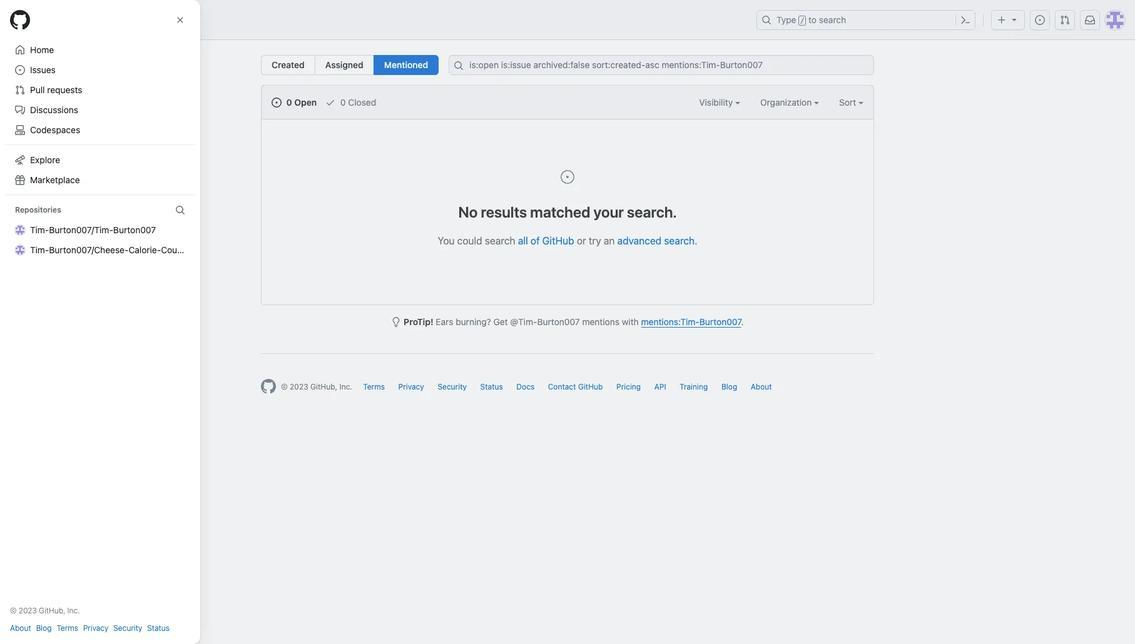 Task type: locate. For each thing, give the bounding box(es) containing it.
burton007/cheese-
[[49, 245, 129, 255]]

github right contact
[[578, 382, 603, 392]]

0 inside 0 closed link
[[340, 97, 346, 108]]

0 vertical spatial status link
[[480, 382, 503, 392]]

ears
[[436, 317, 453, 327]]

0 horizontal spatial .
[[695, 235, 698, 247]]

get
[[494, 317, 508, 327]]

2023
[[290, 382, 308, 392], [19, 607, 37, 616]]

api link
[[655, 382, 666, 392]]

requests
[[47, 85, 82, 95]]

© 2023 github, inc. up about blog terms privacy security status
[[10, 607, 80, 616]]

of
[[531, 235, 540, 247]]

burton007 inside repositories list
[[113, 225, 156, 235]]

counter
[[161, 245, 193, 255]]

docs
[[517, 382, 535, 392]]

home link
[[10, 40, 190, 60]]

1 vertical spatial privacy link
[[83, 623, 109, 635]]

pricing link
[[617, 382, 641, 392]]

inc. inside footer
[[340, 382, 352, 392]]

1 vertical spatial 2023
[[19, 607, 37, 616]]

tim- inside tim-burton007/tim-burton007 link
[[30, 225, 49, 235]]

1 horizontal spatial inc.
[[340, 382, 352, 392]]

plus image
[[997, 15, 1007, 25]]

0 open
[[284, 97, 317, 108]]

all
[[518, 235, 528, 247]]

1 vertical spatial terms
[[57, 624, 78, 633]]

0 horizontal spatial © 2023 github, inc.
[[10, 607, 80, 616]]

1 horizontal spatial about link
[[751, 382, 772, 392]]

© 2023 github, inc.
[[281, 382, 352, 392], [10, 607, 80, 616]]

you
[[438, 235, 455, 247]]

tim- inside tim-burton007/cheese-calorie-counter link
[[30, 245, 49, 255]]

0 horizontal spatial ©
[[10, 607, 17, 616]]

training link
[[680, 382, 708, 392]]

0 vertical spatial ©
[[281, 382, 288, 392]]

search right to
[[819, 14, 846, 25]]

github
[[543, 235, 574, 247], [578, 382, 603, 392]]

github, right homepage image
[[311, 382, 337, 392]]

0 horizontal spatial privacy
[[83, 624, 109, 633]]

dialog
[[0, 0, 200, 645]]

0 horizontal spatial inc.
[[67, 607, 80, 616]]

0 vertical spatial privacy link
[[398, 382, 424, 392]]

organization
[[761, 97, 814, 108]]

search left all
[[485, 235, 516, 247]]

about
[[751, 382, 772, 392], [10, 624, 31, 633]]

pull
[[30, 85, 45, 95]]

advanced
[[618, 235, 662, 247]]

1 horizontal spatial status link
[[480, 382, 503, 392]]

© 2023 github, inc. right homepage image
[[281, 382, 352, 392]]

0 horizontal spatial blog
[[36, 624, 52, 633]]

1 vertical spatial tim-
[[30, 245, 49, 255]]

1 vertical spatial security
[[114, 624, 142, 633]]

command palette image
[[961, 15, 971, 25]]

0 vertical spatial security
[[438, 382, 467, 392]]

@tim-
[[510, 317, 537, 327]]

1 vertical spatial ©
[[10, 607, 17, 616]]

0 right check icon
[[340, 97, 346, 108]]

1 vertical spatial github
[[578, 382, 603, 392]]

github, inside dialog
[[39, 607, 65, 616]]

1 vertical spatial status
[[147, 624, 170, 633]]

search
[[819, 14, 846, 25], [485, 235, 516, 247], [664, 235, 695, 247]]

1 vertical spatial privacy
[[83, 624, 109, 633]]

1 horizontal spatial github,
[[311, 382, 337, 392]]

issue opened image
[[1035, 15, 1045, 25], [560, 170, 575, 185]]

0 right issue opened image
[[286, 97, 292, 108]]

1 horizontal spatial about
[[751, 382, 772, 392]]

1 vertical spatial blog link
[[36, 623, 52, 635]]

0 horizontal spatial burton007
[[113, 225, 156, 235]]

security link
[[438, 382, 467, 392], [114, 623, 142, 635]]

privacy inside dialog
[[83, 624, 109, 633]]

1 horizontal spatial status
[[480, 382, 503, 392]]

0 vertical spatial status
[[480, 382, 503, 392]]

tim-burton007/cheese-calorie-counter link
[[10, 240, 193, 260]]

burton007
[[113, 225, 156, 235], [537, 317, 580, 327], [700, 317, 742, 327]]

terms link
[[363, 382, 385, 392], [57, 623, 78, 635]]

1 horizontal spatial terms link
[[363, 382, 385, 392]]

privacy
[[398, 382, 424, 392], [83, 624, 109, 633]]

discussions link
[[10, 100, 190, 120]]

1 vertical spatial © 2023 github, inc.
[[10, 607, 80, 616]]

terms inside dialog
[[57, 624, 78, 633]]

0 vertical spatial 2023
[[290, 382, 308, 392]]

1 vertical spatial about
[[10, 624, 31, 633]]

training
[[680, 382, 708, 392]]

0 inside 0 open link
[[286, 97, 292, 108]]

©
[[281, 382, 288, 392], [10, 607, 17, 616]]

about link
[[751, 382, 772, 392], [10, 623, 31, 635]]

0 horizontal spatial status
[[147, 624, 170, 633]]

blog
[[722, 382, 738, 392], [36, 624, 52, 633]]

footer
[[251, 354, 885, 426]]

1 vertical spatial github,
[[39, 607, 65, 616]]

0 vertical spatial about
[[751, 382, 772, 392]]

0 horizontal spatial github
[[543, 235, 574, 247]]

0 vertical spatial security link
[[438, 382, 467, 392]]

1 vertical spatial blog
[[36, 624, 52, 633]]

0 vertical spatial github
[[543, 235, 574, 247]]

1 vertical spatial terms link
[[57, 623, 78, 635]]

all of github link
[[518, 235, 574, 247]]

type
[[777, 14, 797, 25]]

1 horizontal spatial privacy link
[[398, 382, 424, 392]]

0 horizontal spatial 2023
[[19, 607, 37, 616]]

dialog containing home
[[0, 0, 200, 645]]

© 2023 github, inc. inside dialog
[[10, 607, 80, 616]]

blog inside dialog
[[36, 624, 52, 633]]

0 vertical spatial tim-
[[30, 225, 49, 235]]

contact github
[[548, 382, 603, 392]]

1 horizontal spatial security
[[438, 382, 467, 392]]

1 horizontal spatial .
[[742, 317, 744, 327]]

0 horizontal spatial privacy link
[[83, 623, 109, 635]]

0 horizontal spatial github,
[[39, 607, 65, 616]]

1 vertical spatial inc.
[[67, 607, 80, 616]]

2 tim- from the top
[[30, 245, 49, 255]]

0 horizontal spatial security
[[114, 624, 142, 633]]

close image
[[175, 15, 185, 25]]

pull requests link
[[10, 80, 190, 100]]

issue opened image up 'no results matched your search.'
[[560, 170, 575, 185]]

github inside footer
[[578, 382, 603, 392]]

0 horizontal spatial about link
[[10, 623, 31, 635]]

1 horizontal spatial blog link
[[722, 382, 738, 392]]

with
[[622, 317, 639, 327]]

0 vertical spatial github,
[[311, 382, 337, 392]]

1 vertical spatial .
[[742, 317, 744, 327]]

light bulb image
[[391, 317, 401, 327]]

open global navigation menu image
[[15, 15, 25, 25]]

search down search.
[[664, 235, 695, 247]]

tim-burton007/cheese-calorie-counter
[[30, 245, 193, 255]]

0 horizontal spatial security link
[[114, 623, 142, 635]]

.
[[695, 235, 698, 247], [742, 317, 744, 327]]

type / to search
[[777, 14, 846, 25]]

1 horizontal spatial burton007
[[537, 317, 580, 327]]

created
[[272, 59, 305, 70]]

about inside footer
[[751, 382, 772, 392]]

1 vertical spatial security link
[[114, 623, 142, 635]]

0 vertical spatial inc.
[[340, 382, 352, 392]]

1 horizontal spatial terms
[[363, 382, 385, 392]]

no
[[458, 203, 478, 221]]

blog link
[[722, 382, 738, 392], [36, 623, 52, 635]]

security
[[438, 382, 467, 392], [114, 624, 142, 633]]

privacy link
[[398, 382, 424, 392], [83, 623, 109, 635]]

1 tim- from the top
[[30, 225, 49, 235]]

burton007/tim-
[[49, 225, 113, 235]]

marketplace link
[[10, 170, 190, 190]]

list
[[65, 10, 749, 30]]

0 horizontal spatial 0
[[286, 97, 292, 108]]

1 horizontal spatial security link
[[438, 382, 467, 392]]

0 horizontal spatial about
[[10, 624, 31, 633]]

open
[[294, 97, 317, 108]]

2 horizontal spatial burton007
[[700, 317, 742, 327]]

1 0 from the left
[[286, 97, 292, 108]]

1 horizontal spatial github
[[578, 382, 603, 392]]

issue opened image left git pull request image
[[1035, 15, 1045, 25]]

mentions:tim-burton007 link
[[641, 317, 742, 327]]

1 vertical spatial issue opened image
[[560, 170, 575, 185]]

github,
[[311, 382, 337, 392], [39, 607, 65, 616]]

github right of
[[543, 235, 574, 247]]

about inside dialog
[[10, 624, 31, 633]]

0 vertical spatial privacy
[[398, 382, 424, 392]]

1 vertical spatial about link
[[10, 623, 31, 635]]

0 horizontal spatial search
[[485, 235, 516, 247]]

github, up about blog terms privacy security status
[[39, 607, 65, 616]]

status
[[480, 382, 503, 392], [147, 624, 170, 633]]

tim-
[[30, 225, 49, 235], [30, 245, 49, 255]]

1 horizontal spatial issue opened image
[[1035, 15, 1045, 25]]

2 0 from the left
[[340, 97, 346, 108]]

0 vertical spatial blog link
[[722, 382, 738, 392]]

0 vertical spatial terms link
[[363, 382, 385, 392]]

0 vertical spatial terms
[[363, 382, 385, 392]]

0 vertical spatial blog
[[722, 382, 738, 392]]

terms
[[363, 382, 385, 392], [57, 624, 78, 633]]

2 horizontal spatial search
[[819, 14, 846, 25]]

0
[[286, 97, 292, 108], [340, 97, 346, 108]]

0 horizontal spatial blog link
[[36, 623, 52, 635]]

issues link
[[10, 60, 190, 80]]

visibility
[[699, 97, 736, 108]]

2023 inside footer
[[290, 382, 308, 392]]

1 vertical spatial status link
[[147, 623, 170, 635]]

contact github link
[[548, 382, 603, 392]]

1 horizontal spatial 0
[[340, 97, 346, 108]]

0 vertical spatial © 2023 github, inc.
[[281, 382, 352, 392]]

1 horizontal spatial search
[[664, 235, 695, 247]]

1 horizontal spatial 2023
[[290, 382, 308, 392]]

0 closed
[[338, 97, 376, 108]]

0 closed link
[[326, 96, 376, 109]]

0 horizontal spatial terms
[[57, 624, 78, 633]]

inc.
[[340, 382, 352, 392], [67, 607, 80, 616]]



Task type: describe. For each thing, give the bounding box(es) containing it.
github, inside footer
[[311, 382, 337, 392]]

status inside dialog
[[147, 624, 170, 633]]

0 vertical spatial issue opened image
[[1035, 15, 1045, 25]]

assigned link
[[315, 55, 374, 75]]

calorie-
[[129, 245, 161, 255]]

Search all issues text field
[[449, 55, 875, 75]]

tim-burton007/tim-burton007
[[30, 225, 156, 235]]

api
[[655, 382, 666, 392]]

repositories list
[[10, 220, 193, 260]]

0 for open
[[286, 97, 292, 108]]

tim-burton007/tim-burton007 link
[[10, 220, 190, 240]]

mentions
[[582, 317, 620, 327]]

1 horizontal spatial blog
[[722, 382, 738, 392]]

contact
[[548, 382, 576, 392]]

to
[[809, 14, 817, 25]]

git pull request image
[[1060, 15, 1070, 25]]

check image
[[326, 98, 336, 108]]

about for about blog terms privacy security status
[[10, 624, 31, 633]]

you could search all of github or try an advanced search .
[[438, 235, 698, 247]]

mentions:tim-
[[641, 317, 700, 327]]

explore link
[[10, 150, 190, 170]]

blog link inside dialog
[[36, 623, 52, 635]]

codespaces
[[30, 125, 80, 135]]

matched
[[530, 203, 591, 221]]

0 open link
[[272, 96, 317, 109]]

explore
[[30, 155, 60, 165]]

1 horizontal spatial ©
[[281, 382, 288, 392]]

discussions
[[30, 105, 78, 115]]

codespaces link
[[10, 120, 190, 140]]

status inside footer
[[480, 382, 503, 392]]

inc. inside dialog
[[67, 607, 80, 616]]

closed
[[348, 97, 376, 108]]

© inside dialog
[[10, 607, 17, 616]]

an
[[604, 235, 615, 247]]

advanced search link
[[618, 235, 695, 247]]

marketplace
[[30, 175, 80, 185]]

privacy link inside footer
[[398, 382, 424, 392]]

0 for closed
[[340, 97, 346, 108]]

security inside dialog
[[114, 624, 142, 633]]

home
[[30, 44, 54, 55]]

0 vertical spatial about link
[[751, 382, 772, 392]]

/
[[800, 16, 805, 25]]

2023 inside dialog
[[19, 607, 37, 616]]

results
[[481, 203, 527, 221]]

security link inside footer
[[438, 382, 467, 392]]

no results matched your search.
[[458, 203, 677, 221]]

search image
[[454, 61, 464, 71]]

search.
[[627, 203, 677, 221]]

1 horizontal spatial privacy
[[398, 382, 424, 392]]

about blog terms privacy security status
[[10, 624, 170, 633]]

sort
[[839, 97, 856, 108]]

pricing
[[617, 382, 641, 392]]

your
[[594, 203, 624, 221]]

organization button
[[761, 96, 819, 109]]

assigned
[[325, 59, 364, 70]]

0 vertical spatial .
[[695, 235, 698, 247]]

protip!
[[404, 317, 434, 327]]

0 horizontal spatial issue opened image
[[560, 170, 575, 185]]

triangle down image
[[1010, 14, 1020, 24]]

0 horizontal spatial terms link
[[57, 623, 78, 635]]

issue opened image
[[272, 98, 282, 108]]

tim- for burton007/tim-
[[30, 225, 49, 235]]

could
[[457, 235, 482, 247]]

about for about
[[751, 382, 772, 392]]

created link
[[261, 55, 315, 75]]

footer containing © 2023 github, inc.
[[251, 354, 885, 426]]

try
[[589, 235, 601, 247]]

tim- for burton007/cheese-
[[30, 245, 49, 255]]

sort button
[[839, 96, 864, 109]]

pull requests
[[30, 85, 82, 95]]

issues element
[[261, 55, 439, 75]]

visibility button
[[699, 96, 741, 109]]

privacy link inside dialog
[[83, 623, 109, 635]]

issues
[[30, 64, 56, 75]]

docs link
[[517, 382, 535, 392]]

or
[[577, 235, 586, 247]]

notifications image
[[1085, 15, 1095, 25]]

Issues search field
[[449, 55, 875, 75]]

repositories
[[15, 205, 61, 215]]

burning?
[[456, 317, 491, 327]]

1 horizontal spatial © 2023 github, inc.
[[281, 382, 352, 392]]

protip! ears burning? get @tim-burton007 mentions with mentions:tim-burton007 .
[[404, 317, 744, 327]]

homepage image
[[261, 379, 276, 394]]

0 horizontal spatial status link
[[147, 623, 170, 635]]



Task type: vqa. For each thing, say whether or not it's contained in the screenshot.
second | from the bottom of the page
no



